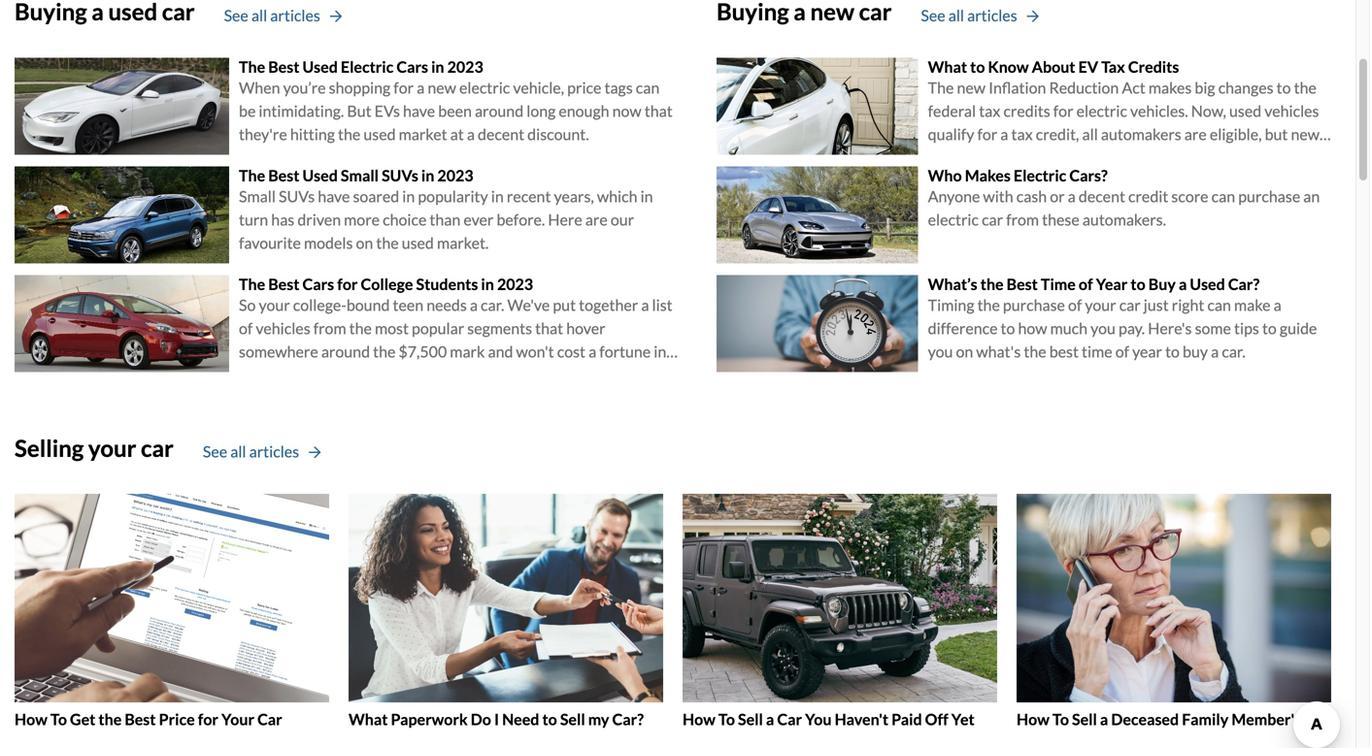 Task type: locate. For each thing, give the bounding box(es) containing it.
tax
[[1102, 57, 1126, 76]]

1 horizontal spatial electric
[[1014, 166, 1067, 185]]

0 vertical spatial electric
[[459, 78, 510, 97]]

articles up 'know'
[[968, 6, 1018, 25]]

1 how from the left
[[15, 711, 47, 730]]

suvs
[[382, 166, 419, 185], [279, 187, 315, 206]]

for up bound
[[337, 275, 358, 294]]

all
[[252, 6, 267, 25], [949, 6, 965, 25], [1083, 125, 1099, 144], [230, 443, 246, 462]]

purchase inside what's the best time of year to buy a used car? timing the purchase of your car just right can make a difference to how much you pay. here's some tips to guide you on what's the best time of year to buy a car.
[[1003, 296, 1066, 315]]

0 vertical spatial which
[[1043, 148, 1084, 167]]

that up "won't"
[[535, 319, 564, 338]]

to left deceased
[[1053, 711, 1069, 730]]

electric inside who makes electric cars? anyone with cash or a decent credit score can purchase an electric car from these automakers.
[[1014, 166, 1067, 185]]

1 horizontal spatial arrow right image
[[1027, 10, 1039, 23]]

0 vertical spatial are
[[1185, 125, 1207, 144]]

on down difference
[[956, 342, 974, 361]]

what's
[[977, 342, 1021, 361]]

1 horizontal spatial suvs
[[382, 166, 419, 185]]

what to know about ev tax credits image
[[717, 58, 919, 155]]

vehicles up but
[[1265, 102, 1320, 120]]

purchase inside who makes electric cars? anyone with cash or a decent credit score can purchase an electric car from these automakers.
[[1239, 187, 1301, 206]]

1 to from the left
[[50, 711, 67, 730]]

0 horizontal spatial car?
[[613, 711, 644, 730]]

2023 for the best used electric cars in 2023
[[447, 57, 484, 76]]

credits
[[1129, 57, 1180, 76]]

all up the when
[[252, 6, 267, 25]]

new up been
[[428, 78, 456, 97]]

small up the soared
[[341, 166, 379, 185]]

hitting
[[290, 125, 335, 144]]

used up you're
[[303, 57, 338, 76]]

when
[[239, 78, 280, 97]]

0 vertical spatial have
[[403, 102, 435, 120]]

the right changes
[[1294, 78, 1317, 97]]

1 vertical spatial can
[[1212, 187, 1236, 206]]

to left get
[[50, 711, 67, 730]]

0 vertical spatial from
[[1007, 210, 1039, 229]]

2 vertical spatial electric
[[928, 210, 979, 229]]

new up federal
[[957, 78, 986, 97]]

best inside the best used small suvs in 2023 small suvs have soared in popularity in recent years, which in turn has driven more choice than ever before. here are our favourite models on the used market.
[[268, 166, 300, 185]]

articles for best
[[270, 6, 320, 25]]

we've
[[508, 296, 550, 315]]

electric up been
[[459, 78, 510, 97]]

2 horizontal spatial electric
[[1077, 102, 1128, 120]]

sell
[[560, 711, 585, 730], [738, 711, 763, 730], [1072, 711, 1098, 730]]

what paperwork do i need to sell my car? image
[[349, 495, 663, 703]]

$7,500
[[399, 342, 447, 361]]

0 horizontal spatial used
[[364, 125, 396, 144]]

these
[[1042, 210, 1080, 229]]

3 how from the left
[[1017, 711, 1050, 730]]

1 horizontal spatial used
[[402, 234, 434, 253]]

what for what to know about ev tax credits the new inflation reduction act makes big changes to the federal tax credits for electric vehicles. now, used vehicles qualify for a tax credit, all automakers are eligible, but new restrictions limit which vehicles qualify.
[[928, 57, 968, 76]]

how to get the best price for your car link
[[15, 495, 329, 730]]

makes
[[965, 166, 1011, 185]]

1 horizontal spatial car
[[777, 711, 802, 730]]

car right member's
[[1305, 711, 1330, 730]]

best for so
[[268, 275, 300, 294]]

0 vertical spatial suvs
[[382, 166, 419, 185]]

the inside the best used small suvs in 2023 small suvs have soared in popularity in recent years, which in turn has driven more choice than ever before. here are our favourite models on the used market.
[[239, 166, 265, 185]]

can right tags
[[636, 78, 660, 97]]

much
[[1051, 319, 1088, 338]]

in right the students
[[481, 275, 494, 294]]

to
[[971, 57, 985, 76], [1277, 78, 1292, 97], [1131, 275, 1146, 294], [1001, 319, 1016, 338], [1263, 319, 1277, 338], [1166, 342, 1180, 361], [542, 711, 557, 730]]

0 horizontal spatial new
[[428, 78, 456, 97]]

what's the best time of year to buy a used car? image
[[717, 275, 919, 372]]

1 horizontal spatial that
[[645, 102, 673, 120]]

which inside the "what to know about ev tax credits the new inflation reduction act makes big changes to the federal tax credits for electric vehicles. now, used vehicles qualify for a tax credit, all automakers are eligible, but new restrictions limit which vehicles qualify."
[[1043, 148, 1084, 167]]

the up difference
[[978, 296, 1000, 315]]

0 horizontal spatial purchase
[[1003, 296, 1066, 315]]

what inside the "what to know about ev tax credits the new inflation reduction act makes big changes to the federal tax credits for electric vehicles. now, used vehicles qualify for a tax credit, all automakers are eligible, but new restrictions limit which vehicles qualify."
[[928, 57, 968, 76]]

2 horizontal spatial sell
[[1072, 711, 1098, 730]]

1 vertical spatial decent
[[1079, 187, 1126, 206]]

your down what's the best time of year to buy a used car? link
[[1085, 296, 1117, 315]]

price
[[159, 711, 195, 730]]

in right fortune
[[654, 342, 667, 361]]

in up popularity
[[421, 166, 435, 185]]

discount.
[[528, 125, 589, 144]]

1 vertical spatial small
[[239, 187, 276, 206]]

who makes electric cars? link
[[928, 166, 1108, 185]]

best left time
[[1007, 275, 1038, 294]]

1 horizontal spatial car.
[[1222, 342, 1246, 361]]

your inside the best cars for college students in 2023 so your college-bound teen needs a car. we've put together a list of vehicles from the most popular segments that hover somewhere around the $7,500 mark and won't cost a fortune in terms of car insurance.
[[259, 296, 290, 315]]

the inside the best cars for college students in 2023 so your college-bound teen needs a car. we've put together a list of vehicles from the most popular segments that hover somewhere around the $7,500 mark and won't cost a fortune in terms of car insurance.
[[239, 275, 265, 294]]

used down changes
[[1230, 102, 1262, 120]]

articles left arrow right image
[[270, 6, 320, 25]]

0 vertical spatial vehicles
[[1265, 102, 1320, 120]]

for up evs
[[394, 78, 414, 97]]

0 horizontal spatial cars
[[303, 275, 334, 294]]

see for the best used electric cars in 2023 when you're shopping for a new electric vehicle, price tags can be intimidating. but evs have been around long enough now that they're hitting the used market at a decent discount.
[[224, 6, 249, 25]]

what left paperwork
[[349, 711, 388, 730]]

0 horizontal spatial are
[[586, 210, 608, 229]]

that
[[645, 102, 673, 120], [535, 319, 564, 338]]

tags
[[605, 78, 633, 97]]

that right now
[[645, 102, 673, 120]]

3 to from the left
[[1053, 711, 1069, 730]]

what's
[[928, 275, 978, 294]]

0 horizontal spatial car
[[257, 711, 282, 730]]

which down credit, at the right of page
[[1043, 148, 1084, 167]]

the down bound
[[349, 319, 372, 338]]

the best used small suvs in 2023 image
[[15, 166, 229, 264]]

2 sell from the left
[[738, 711, 763, 730]]

all right credit, at the right of page
[[1083, 125, 1099, 144]]

cars up college-
[[303, 275, 334, 294]]

that inside the best used electric cars in 2023 when you're shopping for a new electric vehicle, price tags can be intimidating. but evs have been around long enough now that they're hitting the used market at a decent discount.
[[645, 102, 673, 120]]

which inside the best used small suvs in 2023 small suvs have soared in popularity in recent years, which in turn has driven more choice than ever before. here are our favourite models on the used market.
[[597, 187, 638, 206]]

have
[[403, 102, 435, 120], [318, 187, 350, 206]]

year
[[1133, 342, 1163, 361]]

purchase
[[1239, 187, 1301, 206], [1003, 296, 1066, 315]]

more
[[344, 210, 380, 229]]

see
[[224, 6, 249, 25], [921, 6, 946, 25], [203, 443, 227, 462]]

2 horizontal spatial vehicles
[[1265, 102, 1320, 120]]

0 horizontal spatial sell
[[560, 711, 585, 730]]

new inside the best used electric cars in 2023 when you're shopping for a new electric vehicle, price tags can be intimidating. but evs have been around long enough now that they're hitting the used market at a decent discount.
[[428, 78, 456, 97]]

best left price
[[125, 711, 156, 730]]

credit,
[[1036, 125, 1080, 144]]

a
[[417, 78, 425, 97], [467, 125, 475, 144], [1001, 125, 1009, 144], [1068, 187, 1076, 206], [1179, 275, 1187, 294], [470, 296, 478, 315], [641, 296, 649, 315], [1274, 296, 1282, 315], [589, 342, 597, 361], [1211, 342, 1219, 361], [766, 711, 774, 730], [1101, 711, 1109, 730]]

in up 'ever'
[[491, 187, 504, 206]]

the down but at the top of the page
[[338, 125, 361, 144]]

used down the choice
[[402, 234, 434, 253]]

used down evs
[[364, 125, 396, 144]]

0 horizontal spatial around
[[321, 342, 370, 361]]

vehicles.
[[1131, 102, 1189, 120]]

0 horizontal spatial on
[[356, 234, 373, 253]]

0 horizontal spatial electric
[[341, 57, 394, 76]]

been
[[438, 102, 472, 120]]

at
[[450, 125, 464, 144]]

1 vertical spatial 2023
[[438, 166, 474, 185]]

cars inside the best used electric cars in 2023 when you're shopping for a new electric vehicle, price tags can be intimidating. but evs have been around long enough now that they're hitting the used market at a decent discount.
[[397, 57, 428, 76]]

0 vertical spatial used
[[1230, 102, 1262, 120]]

electric inside the best used electric cars in 2023 when you're shopping for a new electric vehicle, price tags can be intimidating. but evs have been around long enough now that they're hitting the used market at a decent discount.
[[341, 57, 394, 76]]

of up much at the right top
[[1069, 296, 1082, 315]]

1 horizontal spatial your
[[259, 296, 290, 315]]

cars?
[[1070, 166, 1108, 185]]

purchase up how
[[1003, 296, 1066, 315]]

see all articles left arrow right image
[[224, 6, 320, 25]]

for inside the best used electric cars in 2023 when you're shopping for a new electric vehicle, price tags can be intimidating. but evs have been around long enough now that they're hitting the used market at a decent discount.
[[394, 78, 414, 97]]

2023 inside the best cars for college students in 2023 so your college-bound teen needs a car. we've put together a list of vehicles from the most popular segments that hover somewhere around the $7,500 mark and won't cost a fortune in terms of car insurance.
[[497, 275, 533, 294]]

all down the terms
[[230, 443, 246, 462]]

but
[[1265, 125, 1288, 144]]

0 horizontal spatial decent
[[478, 125, 525, 144]]

together
[[579, 296, 638, 315]]

0 vertical spatial purchase
[[1239, 187, 1301, 206]]

1 horizontal spatial are
[[1185, 125, 1207, 144]]

0 vertical spatial that
[[645, 102, 673, 120]]

1 horizontal spatial vehicles
[[1087, 148, 1141, 167]]

0 vertical spatial arrow right image
[[1027, 10, 1039, 23]]

years,
[[554, 187, 594, 206]]

a inside the "what to know about ev tax credits the new inflation reduction act makes big changes to the federal tax credits for electric vehicles. now, used vehicles qualify for a tax credit, all automakers are eligible, but new restrictions limit which vehicles qualify."
[[1001, 125, 1009, 144]]

your
[[222, 711, 254, 730]]

1 vertical spatial have
[[318, 187, 350, 206]]

used inside the best used small suvs in 2023 small suvs have soared in popularity in recent years, which in turn has driven more choice than ever before. here are our favourite models on the used market.
[[303, 166, 338, 185]]

car.
[[481, 296, 505, 315], [1222, 342, 1246, 361]]

how for how to sell a deceased family member's car
[[1017, 711, 1050, 730]]

around inside the best used electric cars in 2023 when you're shopping for a new electric vehicle, price tags can be intimidating. but evs have been around long enough now that they're hitting the used market at a decent discount.
[[475, 102, 524, 120]]

from inside who makes electric cars? anyone with cash or a decent credit score can purchase an electric car from these automakers.
[[1007, 210, 1039, 229]]

the inside the best used small suvs in 2023 small suvs have soared in popularity in recent years, which in turn has driven more choice than ever before. here are our favourite models on the used market.
[[376, 234, 399, 253]]

1 vertical spatial electric
[[1077, 102, 1128, 120]]

0 vertical spatial small
[[341, 166, 379, 185]]

used down hitting
[[303, 166, 338, 185]]

the right what's
[[981, 275, 1004, 294]]

0 horizontal spatial which
[[597, 187, 638, 206]]

2 to from the left
[[719, 711, 735, 730]]

cars
[[397, 57, 428, 76], [303, 275, 334, 294]]

on inside what's the best time of year to buy a used car? timing the purchase of your car just right can make a difference to how much you pay. here's some tips to guide you on what's the best time of year to buy a car.
[[956, 342, 974, 361]]

1 vertical spatial that
[[535, 319, 564, 338]]

have up driven
[[318, 187, 350, 206]]

from down the cash
[[1007, 210, 1039, 229]]

in up been
[[431, 57, 444, 76]]

2 car from the left
[[777, 711, 802, 730]]

0 vertical spatial around
[[475, 102, 524, 120]]

2 vertical spatial used
[[1190, 275, 1226, 294]]

arrow right image
[[1027, 10, 1039, 23], [309, 447, 321, 460]]

0 horizontal spatial small
[[239, 187, 276, 206]]

how for how to get the best price for your car
[[15, 711, 47, 730]]

to for how to sell a car you haven't paid off yet
[[719, 711, 735, 730]]

0 vertical spatial decent
[[478, 125, 525, 144]]

decent right at
[[478, 125, 525, 144]]

1 horizontal spatial car?
[[1229, 275, 1260, 294]]

best up you're
[[268, 57, 300, 76]]

around left long
[[475, 102, 524, 120]]

of down somewhere
[[282, 366, 296, 385]]

car? inside what's the best time of year to buy a used car? timing the purchase of your car just right can make a difference to how much you pay. here's some tips to guide you on what's the best time of year to buy a car.
[[1229, 275, 1260, 294]]

2023 up been
[[447, 57, 484, 76]]

sell left my
[[560, 711, 585, 730]]

in inside the best used electric cars in 2023 when you're shopping for a new electric vehicle, price tags can be intimidating. but evs have been around long enough now that they're hitting the used market at a decent discount.
[[431, 57, 444, 76]]

around
[[475, 102, 524, 120], [321, 342, 370, 361]]

the up federal
[[928, 78, 954, 97]]

0 horizontal spatial electric
[[459, 78, 510, 97]]

1 horizontal spatial purchase
[[1239, 187, 1301, 206]]

to for how to get the best price for your car
[[50, 711, 67, 730]]

car. inside what's the best time of year to buy a used car? timing the purchase of your car just right can make a difference to how much you pay. here's some tips to guide you on what's the best time of year to buy a car.
[[1222, 342, 1246, 361]]

0 vertical spatial 2023
[[447, 57, 484, 76]]

vehicles up somewhere
[[256, 319, 310, 338]]

2 how from the left
[[683, 711, 716, 730]]

1 vertical spatial electric
[[1014, 166, 1067, 185]]

of down so
[[239, 319, 253, 338]]

electric up shopping
[[341, 57, 394, 76]]

what up federal
[[928, 57, 968, 76]]

inflation
[[989, 78, 1047, 97]]

the
[[239, 57, 265, 76], [928, 78, 954, 97], [239, 166, 265, 185], [239, 275, 265, 294]]

articles down the terms
[[249, 443, 299, 462]]

sell for how to sell a car you haven't paid off yet
[[738, 711, 763, 730]]

used for you're
[[303, 57, 338, 76]]

all for arrow right image
[[252, 6, 267, 25]]

vehicles down automakers
[[1087, 148, 1141, 167]]

to
[[50, 711, 67, 730], [719, 711, 735, 730], [1053, 711, 1069, 730]]

your right so
[[259, 296, 290, 315]]

they're
[[239, 125, 287, 144]]

0 horizontal spatial to
[[50, 711, 67, 730]]

see all articles link
[[224, 4, 342, 27], [921, 4, 1039, 27], [203, 441, 321, 464]]

new right but
[[1291, 125, 1320, 144]]

around inside the best cars for college students in 2023 so your college-bound teen needs a car. we've put together a list of vehicles from the most popular segments that hover somewhere around the $7,500 mark and won't cost a fortune in terms of car insurance.
[[321, 342, 370, 361]]

have up market
[[403, 102, 435, 120]]

1 horizontal spatial around
[[475, 102, 524, 120]]

can right score
[[1212, 187, 1236, 206]]

decent down cars? in the right top of the page
[[1079, 187, 1126, 206]]

car?
[[1229, 275, 1260, 294], [613, 711, 644, 730]]

1 horizontal spatial sell
[[738, 711, 763, 730]]

0 horizontal spatial arrow right image
[[309, 447, 321, 460]]

1 horizontal spatial new
[[957, 78, 986, 97]]

the up so
[[239, 275, 265, 294]]

best
[[268, 57, 300, 76], [268, 166, 300, 185], [268, 275, 300, 294], [1007, 275, 1038, 294], [125, 711, 156, 730]]

electric down anyone
[[928, 210, 979, 229]]

are down now,
[[1185, 125, 1207, 144]]

are inside the best used small suvs in 2023 small suvs have soared in popularity in recent years, which in turn has driven more choice than ever before. here are our favourite models on the used market.
[[586, 210, 608, 229]]

the inside the "what to know about ev tax credits the new inflation reduction act makes big changes to the federal tax credits for electric vehicles. now, used vehicles qualify for a tax credit, all automakers are eligible, but new restrictions limit which vehicles qualify."
[[928, 78, 954, 97]]

your right selling
[[88, 435, 136, 462]]

0 horizontal spatial tax
[[979, 102, 1001, 120]]

2 vertical spatial can
[[1208, 296, 1232, 315]]

1 vertical spatial which
[[597, 187, 638, 206]]

electric
[[341, 57, 394, 76], [1014, 166, 1067, 185]]

are
[[1185, 125, 1207, 144], [586, 210, 608, 229]]

0 vertical spatial what
[[928, 57, 968, 76]]

popular
[[412, 319, 464, 338]]

the best cars for college students in 2023 so your college-bound teen needs a car. we've put together a list of vehicles from the most popular segments that hover somewhere around the $7,500 mark and won't cost a fortune in terms of car insurance.
[[239, 275, 673, 385]]

0 vertical spatial cars
[[397, 57, 428, 76]]

0 horizontal spatial car.
[[481, 296, 505, 315]]

1 horizontal spatial cars
[[397, 57, 428, 76]]

used up right
[[1190, 275, 1226, 294]]

0 horizontal spatial how
[[15, 711, 47, 730]]

1 horizontal spatial how
[[683, 711, 716, 730]]

small
[[341, 166, 379, 185], [239, 187, 276, 206]]

vehicles inside the best cars for college students in 2023 so your college-bound teen needs a car. we've put together a list of vehicles from the most popular segments that hover somewhere around the $7,500 mark and won't cost a fortune in terms of car insurance.
[[256, 319, 310, 338]]

1 horizontal spatial electric
[[928, 210, 979, 229]]

1 vertical spatial around
[[321, 342, 370, 361]]

you up time at the right of page
[[1091, 319, 1116, 338]]

2023 inside the best used electric cars in 2023 when you're shopping for a new electric vehicle, price tags can be intimidating. but evs have been around long enough now that they're hitting the used market at a decent discount.
[[447, 57, 484, 76]]

restrictions
[[928, 148, 1007, 167]]

from down college-
[[313, 319, 346, 338]]

you
[[805, 711, 832, 730]]

are left "our"
[[586, 210, 608, 229]]

best inside the best cars for college students in 2023 so your college-bound teen needs a car. we've put together a list of vehicles from the most popular segments that hover somewhere around the $7,500 mark and won't cost a fortune in terms of car insurance.
[[268, 275, 300, 294]]

score
[[1172, 187, 1209, 206]]

electric up the cash
[[1014, 166, 1067, 185]]

2 horizontal spatial your
[[1085, 296, 1117, 315]]

2023 inside the best used small suvs in 2023 small suvs have soared in popularity in recent years, which in turn has driven more choice than ever before. here are our favourite models on the used market.
[[438, 166, 474, 185]]

0 vertical spatial car?
[[1229, 275, 1260, 294]]

in right years,
[[641, 187, 653, 206]]

paid
[[892, 711, 922, 730]]

hover
[[567, 319, 606, 338]]

the inside the best used electric cars in 2023 when you're shopping for a new electric vehicle, price tags can be intimidating. but evs have been around long enough now that they're hitting the used market at a decent discount.
[[239, 57, 265, 76]]

1 horizontal spatial tax
[[1012, 125, 1033, 144]]

turn
[[239, 210, 268, 229]]

small up turn
[[239, 187, 276, 206]]

0 vertical spatial on
[[356, 234, 373, 253]]

right
[[1172, 296, 1205, 315]]

the down they're
[[239, 166, 265, 185]]

see all articles for best
[[224, 6, 320, 25]]

2023 up popularity
[[438, 166, 474, 185]]

1 vertical spatial what
[[349, 711, 388, 730]]

1 vertical spatial vehicles
[[1087, 148, 1141, 167]]

on inside the best used small suvs in 2023 small suvs have soared in popularity in recent years, which in turn has driven more choice than ever before. here are our favourite models on the used market.
[[356, 234, 373, 253]]

the for the best used small suvs in 2023 small suvs have soared in popularity in recent years, which in turn has driven more choice than ever before. here are our favourite models on the used market.
[[239, 166, 265, 185]]

1 vertical spatial are
[[586, 210, 608, 229]]

to inside what paperwork do i need to sell my car? link
[[542, 711, 557, 730]]

0 vertical spatial can
[[636, 78, 660, 97]]

best inside the best used electric cars in 2023 when you're shopping for a new electric vehicle, price tags can be intimidating. but evs have been around long enough now that they're hitting the used market at a decent discount.
[[268, 57, 300, 76]]

the down the choice
[[376, 234, 399, 253]]

family
[[1182, 711, 1229, 730]]

you
[[1091, 319, 1116, 338], [928, 342, 953, 361]]

buy
[[1183, 342, 1208, 361]]

see all articles for to
[[921, 6, 1018, 25]]

1 vertical spatial on
[[956, 342, 974, 361]]

electric down reduction
[[1077, 102, 1128, 120]]

1 horizontal spatial on
[[956, 342, 974, 361]]

pay.
[[1119, 319, 1145, 338]]

deceased
[[1112, 711, 1179, 730]]

1 vertical spatial used
[[364, 125, 396, 144]]

1 horizontal spatial which
[[1043, 148, 1084, 167]]

recent
[[507, 187, 551, 206]]

1 horizontal spatial have
[[403, 102, 435, 120]]

see all articles link up you're
[[224, 4, 342, 27]]

can up some
[[1208, 296, 1232, 315]]

see for what to know about ev tax credits the new inflation reduction act makes big changes to the federal tax credits for electric vehicles. now, used vehicles qualify for a tax credit, all automakers are eligible, but new restrictions limit which vehicles qualify.
[[921, 6, 946, 25]]

tax down 'inflation'
[[979, 102, 1001, 120]]

3 sell from the left
[[1072, 711, 1098, 730]]

0 vertical spatial electric
[[341, 57, 394, 76]]

see all articles link up 'know'
[[921, 4, 1039, 27]]

1 vertical spatial car.
[[1222, 342, 1246, 361]]

car. up segments
[[481, 296, 505, 315]]

ev
[[1079, 57, 1099, 76]]

you down difference
[[928, 342, 953, 361]]

2 horizontal spatial to
[[1053, 711, 1069, 730]]

now
[[613, 102, 642, 120]]

used inside the best used electric cars in 2023 when you're shopping for a new electric vehicle, price tags can be intimidating. but evs have been around long enough now that they're hitting the used market at a decent discount.
[[303, 57, 338, 76]]

purchase left an
[[1239, 187, 1301, 206]]

tax
[[979, 102, 1001, 120], [1012, 125, 1033, 144]]

on
[[356, 234, 373, 253], [956, 342, 974, 361]]

0 vertical spatial you
[[1091, 319, 1116, 338]]

haven't
[[835, 711, 889, 730]]

suvs up the has
[[279, 187, 315, 206]]

which
[[1043, 148, 1084, 167], [597, 187, 638, 206]]

1 vertical spatial tax
[[1012, 125, 1033, 144]]

on down more
[[356, 234, 373, 253]]

how to sell a car you haven't paid off yet image
[[683, 495, 998, 703]]

car inside who makes electric cars? anyone with cash or a decent credit score can purchase an electric car from these automakers.
[[982, 210, 1004, 229]]

1 vertical spatial cars
[[303, 275, 334, 294]]

best up college-
[[268, 275, 300, 294]]

around up insurance.
[[321, 342, 370, 361]]

time
[[1082, 342, 1113, 361]]

0 horizontal spatial vehicles
[[256, 319, 310, 338]]

to for how to sell a deceased family member's car
[[1053, 711, 1069, 730]]

0 vertical spatial car.
[[481, 296, 505, 315]]

car right your
[[257, 711, 282, 730]]

that inside the best cars for college students in 2023 so your college-bound teen needs a car. we've put together a list of vehicles from the most popular segments that hover somewhere around the $7,500 mark and won't cost a fortune in terms of car insurance.
[[535, 319, 564, 338]]

here
[[548, 210, 583, 229]]

most
[[375, 319, 409, 338]]

best inside what's the best time of year to buy a used car? timing the purchase of your car just right can make a difference to how much you pay. here's some tips to guide you on what's the best time of year to buy a car.
[[1007, 275, 1038, 294]]

2 vertical spatial vehicles
[[256, 319, 310, 338]]

or
[[1050, 187, 1065, 206]]

1 vertical spatial from
[[313, 319, 346, 338]]

big
[[1195, 78, 1216, 97]]

the up the when
[[239, 57, 265, 76]]

1 horizontal spatial what
[[928, 57, 968, 76]]

car. down tips
[[1222, 342, 1246, 361]]



Task type: vqa. For each thing, say whether or not it's contained in the screenshot.
qualify
yes



Task type: describe. For each thing, give the bounding box(es) containing it.
makes
[[1149, 78, 1192, 97]]

purchase for the
[[1003, 296, 1066, 315]]

what to know about ev tax credits link
[[928, 57, 1180, 76]]

the for the best cars for college students in 2023 so your college-bound teen needs a car. we've put together a list of vehicles from the most popular segments that hover somewhere around the $7,500 mark and won't cost a fortune in terms of car insurance.
[[239, 275, 265, 294]]

best
[[1050, 342, 1079, 361]]

1 sell from the left
[[560, 711, 585, 730]]

how for how to sell a car you haven't paid off yet
[[683, 711, 716, 730]]

for up credit, at the right of page
[[1054, 102, 1074, 120]]

can inside who makes electric cars? anyone with cash or a decent credit score can purchase an electric car from these automakers.
[[1212, 187, 1236, 206]]

what paperwork do i need to sell my car? link
[[349, 495, 663, 730]]

act
[[1122, 78, 1146, 97]]

the inside the best used electric cars in 2023 when you're shopping for a new electric vehicle, price tags can be intimidating. but evs have been around long enough now that they're hitting the used market at a decent discount.
[[338, 125, 361, 144]]

selling your car
[[15, 435, 174, 462]]

purchase for can
[[1239, 187, 1301, 206]]

but
[[347, 102, 372, 120]]

arrow right image for how to get the best price for your car image
[[309, 447, 321, 460]]

here's
[[1148, 319, 1192, 338]]

in up the choice
[[402, 187, 415, 206]]

how to get the best price for your car
[[15, 711, 282, 730]]

do
[[471, 711, 491, 730]]

articles for to
[[968, 6, 1018, 25]]

changes
[[1219, 78, 1274, 97]]

electric inside the "what to know about ev tax credits the new inflation reduction act makes big changes to the federal tax credits for electric vehicles. now, used vehicles qualify for a tax credit, all automakers are eligible, but new restrictions limit which vehicles qualify."
[[1077, 102, 1128, 120]]

all inside the "what to know about ev tax credits the new inflation reduction act makes big changes to the federal tax credits for electric vehicles. now, used vehicles qualify for a tax credit, all automakers are eligible, but new restrictions limit which vehicles qualify."
[[1083, 125, 1099, 144]]

used inside the "what to know about ev tax credits the new inflation reduction act makes big changes to the federal tax credits for electric vehicles. now, used vehicles qualify for a tax credit, all automakers are eligible, but new restrictions limit which vehicles qualify."
[[1230, 102, 1262, 120]]

electric inside who makes electric cars? anyone with cash or a decent credit score can purchase an electric car from these automakers.
[[928, 210, 979, 229]]

year
[[1096, 275, 1128, 294]]

arrow right image for what to know about ev tax credits image
[[1027, 10, 1039, 23]]

what to know about ev tax credits the new inflation reduction act makes big changes to the federal tax credits for electric vehicles. now, used vehicles qualify for a tax credit, all automakers are eligible, but new restrictions limit which vehicles qualify.
[[928, 57, 1320, 167]]

with
[[983, 187, 1014, 206]]

2 horizontal spatial new
[[1291, 125, 1320, 144]]

our
[[611, 210, 634, 229]]

the down most
[[373, 342, 396, 361]]

the right get
[[99, 711, 122, 730]]

member's
[[1232, 711, 1302, 730]]

the for the best used electric cars in 2023 when you're shopping for a new electric vehicle, price tags can be intimidating. but evs have been around long enough now that they're hitting the used market at a decent discount.
[[239, 57, 265, 76]]

have inside the best used small suvs in 2023 small suvs have soared in popularity in recent years, which in turn has driven more choice than ever before. here are our favourite models on the used market.
[[318, 187, 350, 206]]

students
[[416, 275, 478, 294]]

the best used electric cars in 2023 image
[[15, 58, 229, 155]]

intimidating.
[[259, 102, 344, 120]]

the down how
[[1024, 342, 1047, 361]]

segments
[[467, 319, 532, 338]]

0 horizontal spatial your
[[88, 435, 136, 462]]

need
[[502, 711, 540, 730]]

1 vertical spatial you
[[928, 342, 953, 361]]

how to sell a deceased family member's car image
[[1017, 495, 1332, 703]]

the inside the "what to know about ev tax credits the new inflation reduction act makes big changes to the federal tax credits for electric vehicles. now, used vehicles qualify for a tax credit, all automakers are eligible, but new restrictions limit which vehicles qualify."
[[1294, 78, 1317, 97]]

guide
[[1280, 319, 1318, 338]]

what's the best time of year to buy a used car? timing the purchase of your car just right can make a difference to how much you pay. here's some tips to guide you on what's the best time of year to buy a car.
[[928, 275, 1318, 361]]

used inside the best used small suvs in 2023 small suvs have soared in popularity in recent years, which in turn has driven more choice than ever before. here are our favourite models on the used market.
[[402, 234, 434, 253]]

see all articles link for to
[[921, 4, 1039, 27]]

who makes electric cars? anyone with cash or a decent credit score can purchase an electric car from these automakers.
[[928, 166, 1320, 229]]

best for you're
[[268, 57, 300, 76]]

0 vertical spatial tax
[[979, 102, 1001, 120]]

what paperwork do i need to sell my car?
[[349, 711, 644, 730]]

used inside what's the best time of year to buy a used car? timing the purchase of your car just right can make a difference to how much you pay. here's some tips to guide you on what's the best time of year to buy a car.
[[1190, 275, 1226, 294]]

of left year on the top of page
[[1079, 275, 1093, 294]]

2023 for the best used small suvs in 2023
[[438, 166, 474, 185]]

college-
[[293, 296, 347, 315]]

how to get the best price for your car image
[[15, 495, 329, 703]]

car inside the best cars for college students in 2023 so your college-bound teen needs a car. we've put together a list of vehicles from the most popular segments that hover somewhere around the $7,500 mark and won't cost a fortune in terms of car insurance.
[[299, 366, 320, 385]]

automakers.
[[1083, 210, 1167, 229]]

1 horizontal spatial you
[[1091, 319, 1116, 338]]

decent inside the best used electric cars in 2023 when you're shopping for a new electric vehicle, price tags can be intimidating. but evs have been around long enough now that they're hitting the used market at a decent discount.
[[478, 125, 525, 144]]

the best used small suvs in 2023 small suvs have soared in popularity in recent years, which in turn has driven more choice than ever before. here are our favourite models on the used market.
[[239, 166, 653, 253]]

credit
[[1129, 187, 1169, 206]]

are inside the "what to know about ev tax credits the new inflation reduction act makes big changes to the federal tax credits for electric vehicles. now, used vehicles qualify for a tax credit, all automakers are eligible, but new restrictions limit which vehicles qualify."
[[1185, 125, 1207, 144]]

a inside who makes electric cars? anyone with cash or a decent credit score can purchase an electric car from these automakers.
[[1068, 187, 1076, 206]]

how to sell a car you haven't paid off yet
[[683, 711, 975, 730]]

qualify.
[[1144, 148, 1193, 167]]

evs
[[375, 102, 400, 120]]

needs
[[427, 296, 467, 315]]

now,
[[1192, 102, 1227, 120]]

be
[[239, 102, 256, 120]]

terms
[[239, 366, 279, 385]]

used for suvs
[[303, 166, 338, 185]]

before.
[[497, 210, 545, 229]]

difference
[[928, 319, 998, 338]]

that for put
[[535, 319, 564, 338]]

list
[[652, 296, 673, 315]]

models
[[304, 234, 353, 253]]

get
[[70, 711, 96, 730]]

how
[[1019, 319, 1048, 338]]

i
[[494, 711, 499, 730]]

somewhere
[[239, 342, 318, 361]]

and
[[488, 342, 513, 361]]

price
[[567, 78, 602, 97]]

of left year
[[1116, 342, 1130, 361]]

cost
[[557, 342, 586, 361]]

long
[[527, 102, 556, 120]]

eligible,
[[1210, 125, 1262, 144]]

car inside what's the best time of year to buy a used car? timing the purchase of your car just right can make a difference to how much you pay. here's some tips to guide you on what's the best time of year to buy a car.
[[1120, 296, 1141, 315]]

soared
[[353, 187, 399, 206]]

1 car from the left
[[257, 711, 282, 730]]

have inside the best used electric cars in 2023 when you're shopping for a new electric vehicle, price tags can be intimidating. but evs have been around long enough now that they're hitting the used market at a decent discount.
[[403, 102, 435, 120]]

see all articles link for best
[[224, 4, 342, 27]]

federal
[[928, 102, 976, 120]]

know
[[988, 57, 1029, 76]]

my
[[588, 711, 610, 730]]

insurance.
[[323, 366, 392, 385]]

credits
[[1004, 102, 1051, 120]]

the best cars for college students in 2023 image
[[15, 275, 229, 372]]

best for suvs
[[268, 166, 300, 185]]

how to sell a deceased family member's car link
[[1017, 495, 1332, 730]]

see all articles down the terms
[[203, 443, 299, 462]]

see all articles link down the terms
[[203, 441, 321, 464]]

for left your
[[198, 711, 219, 730]]

from inside the best cars for college students in 2023 so your college-bound teen needs a car. we've put together a list of vehicles from the most popular segments that hover somewhere around the $7,500 mark and won't cost a fortune in terms of car insurance.
[[313, 319, 346, 338]]

won't
[[516, 342, 554, 361]]

who makes electric cars? image
[[717, 166, 919, 264]]

college
[[361, 275, 413, 294]]

all for arrow right icon related to how to get the best price for your car image
[[230, 443, 246, 462]]

sell for how to sell a deceased family member's car
[[1072, 711, 1098, 730]]

vehicle,
[[513, 78, 564, 97]]

1 vertical spatial car?
[[613, 711, 644, 730]]

popularity
[[418, 187, 488, 206]]

what for what paperwork do i need to sell my car?
[[349, 711, 388, 730]]

ever
[[464, 210, 494, 229]]

3 car from the left
[[1305, 711, 1330, 730]]

tips
[[1235, 319, 1260, 338]]

yet
[[952, 711, 975, 730]]

can inside what's the best time of year to buy a used car? timing the purchase of your car just right can make a difference to how much you pay. here's some tips to guide you on what's the best time of year to buy a car.
[[1208, 296, 1232, 315]]

electric inside the best used electric cars in 2023 when you're shopping for a new electric vehicle, price tags can be intimidating. but evs have been around long enough now that they're hitting the used market at a decent discount.
[[459, 78, 510, 97]]

the best used electric cars in 2023 link
[[239, 57, 484, 76]]

car. inside the best cars for college students in 2023 so your college-bound teen needs a car. we've put together a list of vehicles from the most popular segments that hover somewhere around the $7,500 mark and won't cost a fortune in terms of car insurance.
[[481, 296, 505, 315]]

off
[[925, 711, 949, 730]]

used inside the best used electric cars in 2023 when you're shopping for a new electric vehicle, price tags can be intimidating. but evs have been around long enough now that they're hitting the used market at a decent discount.
[[364, 125, 396, 144]]

can inside the best used electric cars in 2023 when you're shopping for a new electric vehicle, price tags can be intimidating. but evs have been around long enough now that they're hitting the used market at a decent discount.
[[636, 78, 660, 97]]

cars inside the best cars for college students in 2023 so your college-bound teen needs a car. we've put together a list of vehicles from the most popular segments that hover somewhere around the $7,500 mark and won't cost a fortune in terms of car insurance.
[[303, 275, 334, 294]]

arrow right image
[[330, 10, 342, 23]]

that for can
[[645, 102, 673, 120]]

time
[[1041, 275, 1076, 294]]

your inside what's the best time of year to buy a used car? timing the purchase of your car just right can make a difference to how much you pay. here's some tips to guide you on what's the best time of year to buy a car.
[[1085, 296, 1117, 315]]

put
[[553, 296, 576, 315]]

all for arrow right icon associated with what to know about ev tax credits image
[[949, 6, 965, 25]]

has
[[271, 210, 295, 229]]

for up the restrictions
[[978, 125, 998, 144]]

about
[[1032, 57, 1076, 76]]

the best used small suvs in 2023 link
[[239, 166, 474, 185]]

timing
[[928, 296, 975, 315]]

1 horizontal spatial small
[[341, 166, 379, 185]]

for inside the best cars for college students in 2023 so your college-bound teen needs a car. we've put together a list of vehicles from the most popular segments that hover somewhere around the $7,500 mark and won't cost a fortune in terms of car insurance.
[[337, 275, 358, 294]]

market
[[399, 125, 447, 144]]

choice
[[383, 210, 427, 229]]

1 vertical spatial suvs
[[279, 187, 315, 206]]

market.
[[437, 234, 489, 253]]

an
[[1304, 187, 1320, 206]]

decent inside who makes electric cars? anyone with cash or a decent credit score can purchase an electric car from these automakers.
[[1079, 187, 1126, 206]]

so
[[239, 296, 256, 315]]



